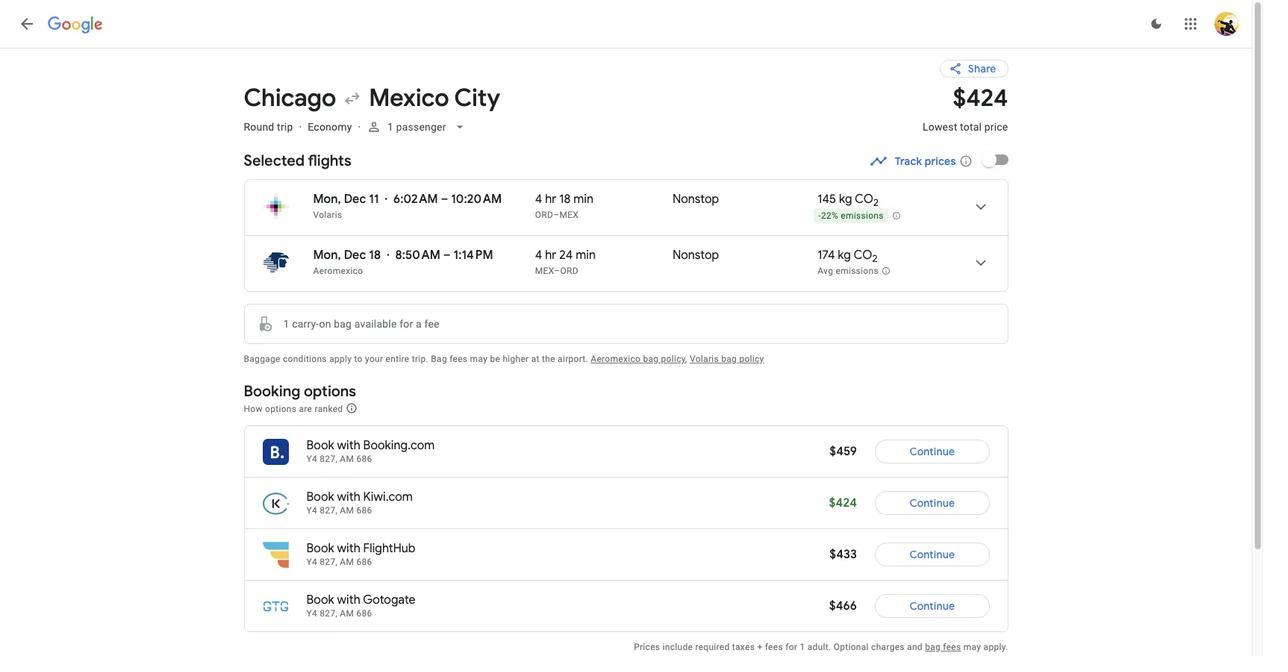 Task type: describe. For each thing, give the bounding box(es) containing it.
share button
[[940, 60, 1008, 78]]

hr for 18
[[545, 192, 556, 207]]

volaris bag policy link
[[690, 354, 764, 364]]

424 us dollars element
[[953, 83, 1008, 113]]

145
[[818, 192, 836, 207]]

higher
[[503, 354, 529, 364]]

book with gotogate y4 827, am 686
[[306, 593, 416, 619]]

– right departure time: 6:02 am. text field
[[441, 192, 448, 207]]

nonstop flight. element for 4 hr 18 min
[[673, 192, 719, 209]]

y4 for book with booking.com
[[306, 454, 317, 464]]

bag
[[431, 354, 447, 364]]

with for kiwi.com
[[337, 490, 360, 505]]

2 policy from the left
[[739, 354, 764, 364]]

flight numbers y4 827, am 686 text field for booking.com
[[306, 454, 372, 464]]

$424 lowest total price
[[923, 83, 1008, 133]]

hr for 24
[[545, 248, 556, 263]]

trip.
[[412, 354, 429, 364]]

apply
[[329, 354, 352, 364]]

lowest
[[923, 121, 957, 133]]

continue button for $466
[[875, 588, 989, 624]]

total duration 4 hr 24 min. element
[[535, 248, 673, 265]]

entire
[[386, 354, 409, 364]]

686 for gotogate
[[356, 608, 372, 619]]

ord inside 4 hr 18 min ord – mex
[[535, 210, 553, 220]]

4 for 4 hr 18 min
[[535, 192, 542, 207]]

are
[[299, 403, 312, 414]]

at
[[531, 354, 540, 364]]

book for book with flighthub
[[306, 541, 334, 556]]

flight numbers y4 827, am 686 text field for flighthub
[[306, 557, 372, 567]]

174 kg co 2
[[818, 248, 878, 265]]

book with booking.com y4 827, am 686
[[306, 438, 435, 464]]

conditions
[[283, 354, 327, 364]]

+
[[757, 642, 763, 652]]

18 for dec
[[369, 248, 381, 263]]

booking options
[[244, 382, 356, 401]]

chicago
[[244, 83, 336, 113]]

book with kiwi.com y4 827, am 686
[[306, 490, 413, 516]]

avg
[[818, 266, 833, 276]]

– inside 4 hr 24 min mex – ord
[[554, 266, 560, 276]]

466 US dollars text field
[[829, 599, 857, 614]]

mexico city
[[369, 83, 500, 113]]

flight details. departing flight on monday, december 11. leaves o'hare international airport at 6:02 am on monday, december 11 and arrives at mexico city international airport at 10:20 am on monday, december 11. image
[[963, 189, 998, 225]]

-
[[818, 211, 821, 221]]

on
[[319, 318, 331, 330]]

total duration 4 hr 18 min. element
[[535, 192, 673, 209]]

bag fees button
[[925, 642, 961, 652]]

continue button for $424
[[875, 485, 989, 521]]

8:50 am – 1:14 pm
[[395, 248, 493, 263]]

prices include required taxes + fees for 1 adult. optional charges and bag fees may apply.
[[634, 642, 1008, 652]]

2 for 174 kg co
[[872, 252, 878, 265]]

6:02 am – 10:20 am
[[393, 192, 502, 207]]

1 carry-on bag available for a fee
[[283, 318, 439, 330]]

6:02 am
[[393, 192, 438, 207]]

prices
[[634, 642, 660, 652]]

book for book with booking.com
[[306, 438, 334, 453]]

0 vertical spatial emissions
[[841, 211, 884, 221]]

8:50 am
[[395, 248, 440, 263]]

2 for 145 kg co
[[873, 196, 879, 209]]

co for 145 kg co
[[855, 192, 873, 207]]

18 for hr
[[559, 192, 571, 207]]

0 vertical spatial aeromexico
[[313, 266, 363, 276]]

4 hr 18 min ord – mex
[[535, 192, 594, 220]]

1 vertical spatial emissions
[[836, 266, 879, 276]]

kg for 145
[[839, 192, 852, 207]]

passenger
[[396, 121, 446, 133]]

1 for 1 carry-on bag available for a fee
[[283, 318, 289, 330]]

2 horizontal spatial fees
[[943, 642, 961, 652]]

1 horizontal spatial for
[[785, 642, 797, 652]]

Departure time: 8:50 AM. text field
[[395, 248, 440, 263]]

$466
[[829, 599, 857, 614]]

apply.
[[984, 642, 1008, 652]]

with for gotogate
[[337, 593, 360, 608]]

bag left ,
[[643, 354, 659, 364]]

min for 4 hr 18 min
[[573, 192, 594, 207]]

city
[[454, 83, 500, 113]]

book with flighthub y4 827, am 686
[[306, 541, 415, 567]]

Arrival time: 1:14 PM. text field
[[454, 248, 493, 263]]

145 kg co 2
[[818, 192, 879, 209]]

flights
[[308, 152, 351, 170]]

adult.
[[807, 642, 831, 652]]

continue for $433
[[910, 548, 955, 561]]

am for kiwi.com
[[340, 505, 354, 516]]

827, for book with booking.com
[[320, 454, 337, 464]]

686 for booking.com
[[356, 454, 372, 464]]

the
[[542, 354, 555, 364]]

10:20 am
[[451, 192, 502, 207]]

Chicago to Mexico City and back text field
[[244, 83, 905, 113]]

main content containing chicago
[[244, 48, 1008, 653]]

fee
[[424, 318, 439, 330]]

bag right and at the bottom right of page
[[925, 642, 941, 652]]

mon, for mon, dec 11
[[313, 192, 341, 207]]

ord inside 4 hr 24 min mex – ord
[[560, 266, 578, 276]]

with for flighthub
[[337, 541, 360, 556]]

to
[[354, 354, 363, 364]]

track prices
[[895, 155, 956, 168]]

1  image from the left
[[299, 121, 302, 133]]

be
[[490, 354, 500, 364]]

carry-
[[292, 318, 319, 330]]

24
[[559, 248, 573, 263]]

selected flights
[[244, 152, 351, 170]]

1:14 pm
[[454, 248, 493, 263]]

learn more about tracked prices image
[[959, 155, 972, 168]]

required
[[695, 642, 730, 652]]

827, for book with flighthub
[[320, 557, 337, 567]]

kg for 174
[[838, 248, 851, 263]]

$424 for $424 lowest total price
[[953, 83, 1008, 113]]

min for 4 hr 24 min
[[576, 248, 596, 263]]

include
[[663, 642, 693, 652]]

round
[[244, 121, 274, 133]]

aeromexico bag policy link
[[591, 354, 685, 364]]

optional
[[834, 642, 869, 652]]

mex inside 4 hr 24 min mex – ord
[[535, 266, 554, 276]]

flighthub
[[363, 541, 415, 556]]

list inside main content
[[244, 180, 1007, 291]]

economy
[[308, 121, 352, 133]]

$433
[[830, 547, 857, 562]]

continue for $424
[[910, 496, 955, 510]]

booking.com
[[363, 438, 435, 453]]

1 horizontal spatial volaris
[[690, 354, 719, 364]]

2  image from the left
[[358, 121, 361, 133]]

827, for book with gotogate
[[320, 608, 337, 619]]

1 passenger
[[388, 121, 446, 133]]



Task type: locate. For each thing, give the bounding box(es) containing it.
Arrival time: 10:20 AM. text field
[[451, 192, 502, 207]]

book down book with flighthub y4 827, am 686
[[306, 593, 334, 608]]

co up the avg emissions
[[854, 248, 872, 263]]

how options are ranked
[[244, 403, 345, 414]]

1 am from the top
[[340, 454, 354, 464]]

1 vertical spatial for
[[785, 642, 797, 652]]

am inside book with flighthub y4 827, am 686
[[340, 557, 354, 567]]

continue button
[[875, 434, 989, 470], [875, 485, 989, 521], [875, 537, 989, 573], [875, 588, 989, 624]]

policy left volaris bag policy link
[[661, 354, 685, 364]]

hr inside 4 hr 18 min ord – mex
[[545, 192, 556, 207]]

1 horizontal spatial ord
[[560, 266, 578, 276]]

1 nonstop from the top
[[673, 192, 719, 207]]

2 nonstop flight. element from the top
[[673, 248, 719, 265]]

go back image
[[18, 15, 36, 33]]

0 vertical spatial nonstop flight. element
[[673, 192, 719, 209]]

bag right ,
[[721, 354, 737, 364]]

1 for 1 passenger
[[388, 121, 394, 133]]

min right the 24
[[576, 248, 596, 263]]

emissions down 145 kg co 2
[[841, 211, 884, 221]]

min up total duration 4 hr 24 min. element
[[573, 192, 594, 207]]

1 vertical spatial kg
[[838, 248, 851, 263]]

co for 174 kg co
[[854, 248, 872, 263]]

emissions
[[841, 211, 884, 221], [836, 266, 879, 276]]

2
[[873, 196, 879, 209], [872, 252, 878, 265]]

11
[[369, 192, 379, 207]]

bag right on in the left of the page
[[334, 318, 352, 330]]

686 for flighthub
[[356, 557, 372, 567]]

1 mon, from the top
[[313, 192, 341, 207]]

4 for 4 hr 24 min
[[535, 248, 542, 263]]

4 left the 24
[[535, 248, 542, 263]]

none text field inside main content
[[923, 83, 1008, 146]]

volaris down mon, dec 11 on the left
[[313, 210, 342, 220]]

0 horizontal spatial volaris
[[313, 210, 342, 220]]

list containing mon, dec 11
[[244, 180, 1007, 291]]

list
[[244, 180, 1007, 291]]

Flight numbers Y4 827, AM 686 text field
[[306, 505, 372, 516]]

–
[[441, 192, 448, 207], [553, 210, 559, 220], [443, 248, 451, 263], [554, 266, 560, 276]]

827, down book with flighthub y4 827, am 686
[[320, 608, 337, 619]]

3 with from the top
[[337, 541, 360, 556]]

2 inside 145 kg co 2
[[873, 196, 879, 209]]

2 inside the 174 kg co 2
[[872, 252, 878, 265]]

main content
[[244, 48, 1008, 653]]

book up y4 827, am 686 text box
[[306, 490, 334, 505]]

am for gotogate
[[340, 608, 354, 619]]

options for how
[[265, 403, 297, 414]]

4 right '10:20 am' at left top
[[535, 192, 542, 207]]

am inside the book with kiwi.com y4 827, am 686
[[340, 505, 354, 516]]

kg
[[839, 192, 852, 207], [838, 248, 851, 263]]

options for booking
[[304, 382, 356, 401]]

18 inside 4 hr 18 min ord – mex
[[559, 192, 571, 207]]

4
[[535, 192, 542, 207], [535, 248, 542, 263]]

total
[[960, 121, 982, 133]]

0 horizontal spatial 1
[[283, 318, 289, 330]]

686 down booking.com
[[356, 454, 372, 464]]

with up y4 827, am 686 text box
[[337, 490, 360, 505]]

Flight numbers Y4 827, AM 686 text field
[[306, 454, 372, 464], [306, 557, 372, 567], [306, 608, 372, 619]]

nonstop for 4 hr 24 min
[[673, 248, 719, 263]]

gotogate
[[363, 593, 416, 608]]

2 horizontal spatial 1
[[800, 642, 805, 652]]

1 hr from the top
[[545, 192, 556, 207]]

686 inside book with booking.com y4 827, am 686
[[356, 454, 372, 464]]

1 continue button from the top
[[875, 434, 989, 470]]

y4 inside book with booking.com y4 827, am 686
[[306, 454, 317, 464]]

nonstop flight. element
[[673, 192, 719, 209], [673, 248, 719, 265]]

hr up 4 hr 24 min mex – ord
[[545, 192, 556, 207]]

0 vertical spatial options
[[304, 382, 356, 401]]

with inside book with booking.com y4 827, am 686
[[337, 438, 360, 453]]

$424 down share
[[953, 83, 1008, 113]]

y4 for book with kiwi.com
[[306, 505, 317, 516]]

1 left carry-
[[283, 318, 289, 330]]

$459
[[829, 444, 857, 459]]

827,
[[320, 454, 337, 464], [320, 505, 337, 516], [320, 557, 337, 567], [320, 608, 337, 619]]

$424
[[953, 83, 1008, 113], [829, 496, 857, 511]]

0 horizontal spatial policy
[[661, 354, 685, 364]]

18 up the 24
[[559, 192, 571, 207]]

y4 inside the book with gotogate y4 827, am 686
[[306, 608, 317, 619]]

827, down y4 827, am 686 text box
[[320, 557, 337, 567]]

4 y4 from the top
[[306, 608, 317, 619]]

with
[[337, 438, 360, 453], [337, 490, 360, 505], [337, 541, 360, 556], [337, 593, 360, 608]]

0 vertical spatial may
[[470, 354, 488, 364]]

1 dec from the top
[[344, 192, 366, 207]]

1 flight numbers y4 827, am 686 text field from the top
[[306, 454, 372, 464]]

0 vertical spatial nonstop
[[673, 192, 719, 207]]

co inside the 174 kg co 2
[[854, 248, 872, 263]]

0 vertical spatial min
[[573, 192, 594, 207]]

with inside the book with kiwi.com y4 827, am 686
[[337, 490, 360, 505]]

2 vertical spatial 1
[[800, 642, 805, 652]]

0 vertical spatial 2
[[873, 196, 879, 209]]

$424 inside "$424 lowest total price"
[[953, 83, 1008, 113]]

1 book from the top
[[306, 438, 334, 453]]

book inside the book with kiwi.com y4 827, am 686
[[306, 490, 334, 505]]

learn more about booking options image
[[345, 402, 357, 414]]

18 left the departure time: 8:50 am. text box
[[369, 248, 381, 263]]

827, for book with kiwi.com
[[320, 505, 337, 516]]

1 vertical spatial nonstop flight. element
[[673, 248, 719, 265]]

1 horizontal spatial may
[[964, 642, 981, 652]]

0 vertical spatial 1
[[388, 121, 394, 133]]

0 horizontal spatial may
[[470, 354, 488, 364]]

1 horizontal spatial 1
[[388, 121, 394, 133]]

2 continue button from the top
[[875, 485, 989, 521]]

mon, down 'flights'
[[313, 192, 341, 207]]

1 horizontal spatial policy
[[739, 354, 764, 364]]

2 dec from the top
[[344, 248, 366, 263]]

4 continue from the top
[[910, 599, 955, 613]]

y4
[[306, 454, 317, 464], [306, 505, 317, 516], [306, 557, 317, 567], [306, 608, 317, 619]]

change appearance image
[[1138, 6, 1174, 42]]

1 vertical spatial mex
[[535, 266, 554, 276]]

price
[[984, 121, 1008, 133]]

4 inside 4 hr 18 min ord – mex
[[535, 192, 542, 207]]

1 horizontal spatial  image
[[358, 121, 361, 133]]

may left be
[[470, 354, 488, 364]]

mex down total duration 4 hr 24 min. element
[[535, 266, 554, 276]]

taxes
[[732, 642, 755, 652]]

am up the book with kiwi.com y4 827, am 686
[[340, 454, 354, 464]]

4 hr 24 min mex – ord
[[535, 248, 596, 276]]

1
[[388, 121, 394, 133], [283, 318, 289, 330], [800, 642, 805, 652]]

prices
[[925, 155, 956, 168]]

kg inside 145 kg co 2
[[839, 192, 852, 207]]

2 827, from the top
[[320, 505, 337, 516]]

2 mon, from the top
[[313, 248, 341, 263]]

-22% emissions
[[818, 211, 884, 221]]

none text field containing $424
[[923, 83, 1008, 146]]

3 am from the top
[[340, 557, 354, 567]]

co
[[855, 192, 873, 207], [854, 248, 872, 263]]

2 vertical spatial flight numbers y4 827, am 686 text field
[[306, 608, 372, 619]]

am for flighthub
[[340, 557, 354, 567]]

3 book from the top
[[306, 541, 334, 556]]

options
[[304, 382, 356, 401], [265, 403, 297, 414]]

686 inside book with flighthub y4 827, am 686
[[356, 557, 372, 567]]

mon,
[[313, 192, 341, 207], [313, 248, 341, 263]]

1 827, from the top
[[320, 454, 337, 464]]

1 passenger button
[[361, 109, 473, 145]]

kiwi.com
[[363, 490, 413, 505]]

and
[[907, 642, 923, 652]]

how
[[244, 403, 263, 414]]

1 vertical spatial 1
[[283, 318, 289, 330]]

1 vertical spatial flight numbers y4 827, am 686 text field
[[306, 557, 372, 567]]

827, down 'ranked' on the bottom
[[320, 454, 337, 464]]

1 horizontal spatial $424
[[953, 83, 1008, 113]]

2 up -22% emissions
[[873, 196, 879, 209]]

3 flight numbers y4 827, am 686 text field from the top
[[306, 608, 372, 619]]

1 left passenger
[[388, 121, 394, 133]]

4 inside 4 hr 24 min mex – ord
[[535, 248, 542, 263]]

1 horizontal spatial aeromexico
[[591, 354, 641, 364]]

dec left '11'
[[344, 192, 366, 207]]

1 vertical spatial 4
[[535, 248, 542, 263]]

0 vertical spatial 4
[[535, 192, 542, 207]]

1 vertical spatial dec
[[344, 248, 366, 263]]

1 y4 from the top
[[306, 454, 317, 464]]

emissions down the 174 kg co 2
[[836, 266, 879, 276]]

1 vertical spatial 2
[[872, 252, 878, 265]]

2 4 from the top
[[535, 248, 542, 263]]

mex down total duration 4 hr 18 min. element
[[559, 210, 579, 220]]

aeromexico right airport.
[[591, 354, 641, 364]]

y4 inside the book with kiwi.com y4 827, am 686
[[306, 505, 317, 516]]

4 686 from the top
[[356, 608, 372, 619]]

ord down the 24
[[560, 266, 578, 276]]

dec down mon, dec 11 on the left
[[344, 248, 366, 263]]

1 vertical spatial 18
[[369, 248, 381, 263]]

flight numbers y4 827, am 686 text field for gotogate
[[306, 608, 372, 619]]

686 down kiwi.com
[[356, 505, 372, 516]]

1 with from the top
[[337, 438, 360, 453]]

3 827, from the top
[[320, 557, 337, 567]]

1 continue from the top
[[910, 445, 955, 458]]

am up book with flighthub y4 827, am 686
[[340, 505, 354, 516]]

am down book with flighthub y4 827, am 686
[[340, 608, 354, 619]]

686 for kiwi.com
[[356, 505, 372, 516]]

424 US dollars text field
[[829, 496, 857, 511]]

1 vertical spatial $424
[[829, 496, 857, 511]]

2 book from the top
[[306, 490, 334, 505]]

1 vertical spatial aeromexico
[[591, 354, 641, 364]]

hr left the 24
[[545, 248, 556, 263]]

0 horizontal spatial ord
[[535, 210, 553, 220]]

22%
[[821, 211, 838, 221]]

fees right bag
[[450, 354, 468, 364]]

0 horizontal spatial options
[[265, 403, 297, 414]]

learn more about booking options element
[[345, 400, 357, 417]]

nonstop for 4 hr 18 min
[[673, 192, 719, 207]]

aeromexico down mon, dec 18
[[313, 266, 363, 276]]

 image right economy
[[358, 121, 361, 133]]

827, inside book with flighthub y4 827, am 686
[[320, 557, 337, 567]]

dec for 18
[[344, 248, 366, 263]]

2 continue from the top
[[910, 496, 955, 510]]

0 vertical spatial volaris
[[313, 210, 342, 220]]

1 vertical spatial min
[[576, 248, 596, 263]]

may
[[470, 354, 488, 364], [964, 642, 981, 652]]

kg up -22% emissions
[[839, 192, 852, 207]]

baggage conditions apply to your entire trip.  bag fees may be higher at the airport. aeromexico bag policy , volaris bag policy
[[244, 354, 764, 364]]

continue for $459
[[910, 445, 955, 458]]

with inside book with flighthub y4 827, am 686
[[337, 541, 360, 556]]

2 up the avg emissions
[[872, 252, 878, 265]]

1 686 from the top
[[356, 454, 372, 464]]

fees right +
[[765, 642, 783, 652]]

trip
[[277, 121, 293, 133]]

2 flight numbers y4 827, am 686 text field from the top
[[306, 557, 372, 567]]

y4 for book with gotogate
[[306, 608, 317, 619]]

827, inside the book with kiwi.com y4 827, am 686
[[320, 505, 337, 516]]

flight numbers y4 827, am 686 text field up the book with kiwi.com y4 827, am 686
[[306, 454, 372, 464]]

433 US dollars text field
[[830, 547, 857, 562]]

0 vertical spatial $424
[[953, 83, 1008, 113]]

available
[[354, 318, 397, 330]]

0 horizontal spatial for
[[399, 318, 413, 330]]

1 horizontal spatial mex
[[559, 210, 579, 220]]

co inside 145 kg co 2
[[855, 192, 873, 207]]

book inside book with booking.com y4 827, am 686
[[306, 438, 334, 453]]

827, inside book with booking.com y4 827, am 686
[[320, 454, 337, 464]]

2 nonstop from the top
[[673, 248, 719, 263]]

continue for $466
[[910, 599, 955, 613]]

options up 'ranked' on the bottom
[[304, 382, 356, 401]]

1 vertical spatial ord
[[560, 266, 578, 276]]

3 y4 from the top
[[306, 557, 317, 567]]

book for book with kiwi.com
[[306, 490, 334, 505]]

mon, dec 18
[[313, 248, 381, 263]]

0 vertical spatial for
[[399, 318, 413, 330]]

4 am from the top
[[340, 608, 354, 619]]

1 inside '1 passenger' popup button
[[388, 121, 394, 133]]

min inside 4 hr 18 min ord – mex
[[573, 192, 594, 207]]

0 horizontal spatial  image
[[299, 121, 302, 133]]

selected
[[244, 152, 305, 170]]

 image
[[299, 121, 302, 133], [358, 121, 361, 133]]

with down y4 827, am 686 text box
[[337, 541, 360, 556]]

827, inside the book with gotogate y4 827, am 686
[[320, 608, 337, 619]]

ord up 4 hr 24 min mex – ord
[[535, 210, 553, 220]]

4 continue button from the top
[[875, 588, 989, 624]]

1 policy from the left
[[661, 354, 685, 364]]

avg emissions
[[818, 266, 879, 276]]

0 horizontal spatial $424
[[829, 496, 857, 511]]

y4 inside book with flighthub y4 827, am 686
[[306, 557, 317, 567]]

1 vertical spatial volaris
[[690, 354, 719, 364]]

0 vertical spatial mon,
[[313, 192, 341, 207]]

y4 for book with flighthub
[[306, 557, 317, 567]]

686 inside the book with gotogate y4 827, am 686
[[356, 608, 372, 619]]

airport.
[[558, 354, 588, 364]]

policy
[[661, 354, 685, 364], [739, 354, 764, 364]]

1 vertical spatial options
[[265, 403, 297, 414]]

mon, for mon, dec 18
[[313, 248, 341, 263]]

dec for 11
[[344, 192, 366, 207]]

continue button for $433
[[875, 537, 989, 573]]

4 book from the top
[[306, 593, 334, 608]]

1 vertical spatial nonstop
[[673, 248, 719, 263]]

1 left "adult."
[[800, 642, 805, 652]]

mex inside 4 hr 18 min ord – mex
[[559, 210, 579, 220]]

your
[[365, 354, 383, 364]]

 image right trip
[[299, 121, 302, 133]]

4 with from the top
[[337, 593, 360, 608]]

1 vertical spatial co
[[854, 248, 872, 263]]

4 827, from the top
[[320, 608, 337, 619]]

mon, dec 11
[[313, 192, 379, 207]]

0 vertical spatial flight numbers y4 827, am 686 text field
[[306, 454, 372, 464]]

hr inside 4 hr 24 min mex – ord
[[545, 248, 556, 263]]

book down y4 827, am 686 text box
[[306, 541, 334, 556]]

options down booking
[[265, 403, 297, 414]]

1 vertical spatial mon,
[[313, 248, 341, 263]]

nonstop
[[673, 192, 719, 207], [673, 248, 719, 263]]

nonstop flight. element for 4 hr 24 min
[[673, 248, 719, 265]]

Departure time: 6:02 AM. text field
[[393, 192, 438, 207]]

baggage
[[244, 354, 280, 364]]

flight details. return flight on monday, december 18. leaves mexico city international airport at 8:50 am on monday, december 18 and arrives at o'hare international airport at 1:14 pm on monday, december 18. image
[[963, 245, 998, 281]]

policy right ,
[[739, 354, 764, 364]]

volaris right ,
[[690, 354, 719, 364]]

– up the 24
[[553, 210, 559, 220]]

return flight on monday, december 18. leaves mexico city international airport at 8:50 am on monday, december 18 and arrives at o'hare international airport at 1:14 pm on monday, december 18. element
[[313, 248, 493, 263]]

0 horizontal spatial fees
[[450, 354, 468, 364]]

2 686 from the top
[[356, 505, 372, 516]]

1 nonstop flight. element from the top
[[673, 192, 719, 209]]

aeromexico
[[313, 266, 363, 276], [591, 354, 641, 364]]

co up -22% emissions
[[855, 192, 873, 207]]

686 down gotogate
[[356, 608, 372, 619]]

0 horizontal spatial 18
[[369, 248, 381, 263]]

book inside book with flighthub y4 827, am 686
[[306, 541, 334, 556]]

ranked
[[315, 403, 343, 414]]

fees right and at the bottom right of page
[[943, 642, 961, 652]]

mex
[[559, 210, 579, 220], [535, 266, 554, 276]]

1 vertical spatial hr
[[545, 248, 556, 263]]

0 vertical spatial kg
[[839, 192, 852, 207]]

1 4 from the top
[[535, 192, 542, 207]]

min
[[573, 192, 594, 207], [576, 248, 596, 263]]

3 686 from the top
[[356, 557, 372, 567]]

continue button for $459
[[875, 434, 989, 470]]

bag
[[334, 318, 352, 330], [643, 354, 659, 364], [721, 354, 737, 364], [925, 642, 941, 652]]

am inside the book with gotogate y4 827, am 686
[[340, 608, 354, 619]]

fees
[[450, 354, 468, 364], [765, 642, 783, 652], [943, 642, 961, 652]]

686
[[356, 454, 372, 464], [356, 505, 372, 516], [356, 557, 372, 567], [356, 608, 372, 619]]

for
[[399, 318, 413, 330], [785, 642, 797, 652]]

– left 1:14 pm
[[443, 248, 451, 263]]

0 vertical spatial dec
[[344, 192, 366, 207]]

2 y4 from the top
[[306, 505, 317, 516]]

track
[[895, 155, 922, 168]]

for left a
[[399, 318, 413, 330]]

174
[[818, 248, 835, 263]]

kg inside the 174 kg co 2
[[838, 248, 851, 263]]

2 with from the top
[[337, 490, 360, 505]]

charges
[[871, 642, 905, 652]]

0 horizontal spatial mex
[[535, 266, 554, 276]]

0 vertical spatial co
[[855, 192, 873, 207]]

am inside book with booking.com y4 827, am 686
[[340, 454, 354, 464]]

am for booking.com
[[340, 454, 354, 464]]

2 hr from the top
[[545, 248, 556, 263]]

booking
[[244, 382, 300, 401]]

flight numbers y4 827, am 686 text field down gotogate
[[306, 608, 372, 619]]

1 horizontal spatial fees
[[765, 642, 783, 652]]

round trip
[[244, 121, 293, 133]]

0 vertical spatial hr
[[545, 192, 556, 207]]

0 horizontal spatial aeromexico
[[313, 266, 363, 276]]

827, up book with flighthub y4 827, am 686
[[320, 505, 337, 516]]

1 horizontal spatial 18
[[559, 192, 571, 207]]

with inside the book with gotogate y4 827, am 686
[[337, 593, 360, 608]]

flight numbers y4 827, am 686 text field up the book with gotogate y4 827, am 686
[[306, 557, 372, 567]]

,
[[685, 354, 687, 364]]

None text field
[[923, 83, 1008, 146]]

min inside 4 hr 24 min mex – ord
[[576, 248, 596, 263]]

3 continue from the top
[[910, 548, 955, 561]]

volaris
[[313, 210, 342, 220], [690, 354, 719, 364]]

459 US dollars text field
[[829, 444, 857, 459]]

$424 down 459 us dollars text box
[[829, 496, 857, 511]]

kg up the avg emissions
[[838, 248, 851, 263]]

– inside 4 hr 18 min ord – mex
[[553, 210, 559, 220]]

2 am from the top
[[340, 505, 354, 516]]

mexico
[[369, 83, 449, 113]]

$424 for $424
[[829, 496, 857, 511]]

ord
[[535, 210, 553, 220], [560, 266, 578, 276]]

with for booking.com
[[337, 438, 360, 453]]

a
[[416, 318, 422, 330]]

book inside the book with gotogate y4 827, am 686
[[306, 593, 334, 608]]

686 down flighthub
[[356, 557, 372, 567]]

0 vertical spatial mex
[[559, 210, 579, 220]]

with down learn more about booking options element
[[337, 438, 360, 453]]

0 vertical spatial 18
[[559, 192, 571, 207]]

1 vertical spatial may
[[964, 642, 981, 652]]

for left "adult."
[[785, 642, 797, 652]]

am up the book with gotogate y4 827, am 686
[[340, 557, 354, 567]]

dec
[[344, 192, 366, 207], [344, 248, 366, 263]]

share
[[968, 62, 996, 75]]

departing flight on monday, december 11. leaves o'hare international airport at 6:02 am on monday, december 11 and arrives at mexico city international airport at 10:20 am on monday, december 11. element
[[313, 192, 502, 207]]

0 vertical spatial ord
[[535, 210, 553, 220]]

3 continue button from the top
[[875, 537, 989, 573]]

1 horizontal spatial options
[[304, 382, 356, 401]]

may left apply.
[[964, 642, 981, 652]]

with left gotogate
[[337, 593, 360, 608]]

book for book with gotogate
[[306, 593, 334, 608]]

– down the 24
[[554, 266, 560, 276]]

loading results progress bar
[[0, 48, 1252, 51]]

mon, down mon, dec 11 on the left
[[313, 248, 341, 263]]

book down 'ranked' on the bottom
[[306, 438, 334, 453]]

686 inside the book with kiwi.com y4 827, am 686
[[356, 505, 372, 516]]



Task type: vqa. For each thing, say whether or not it's contained in the screenshot.
1st the 686 from the bottom of the page
yes



